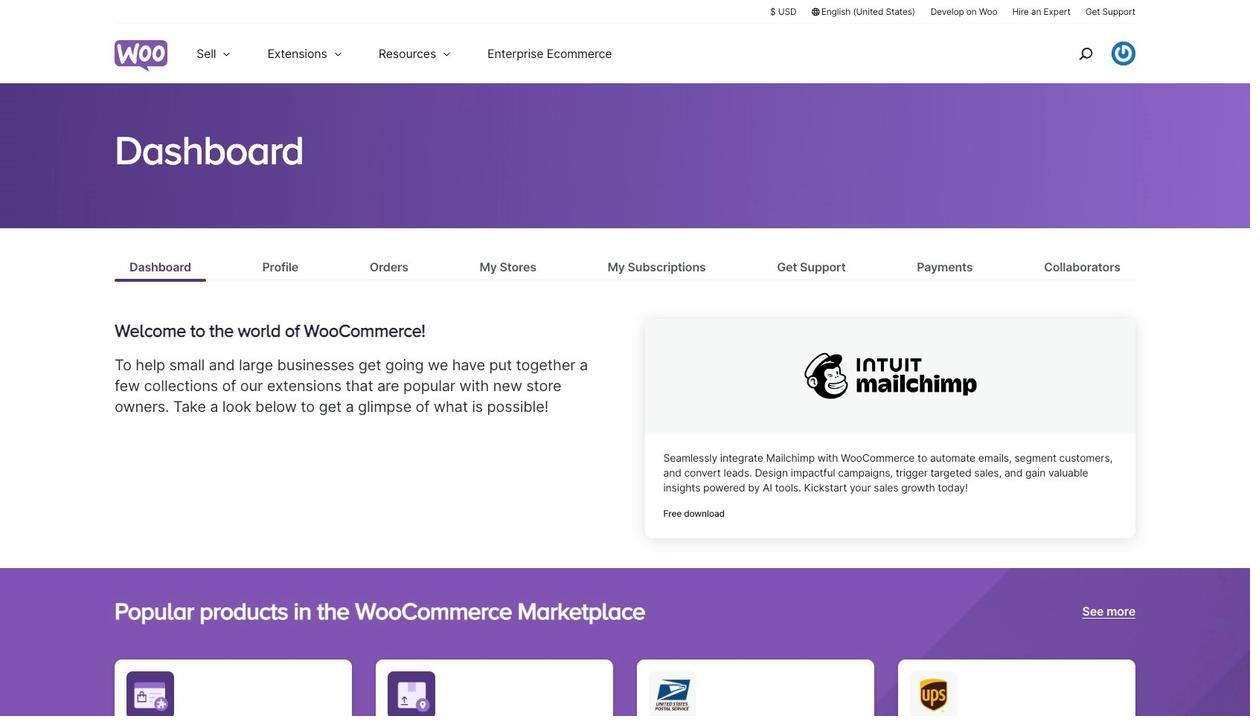 Task type: vqa. For each thing, say whether or not it's contained in the screenshot.
Open account menu image
yes



Task type: locate. For each thing, give the bounding box(es) containing it.
service navigation menu element
[[1047, 29, 1135, 78]]



Task type: describe. For each thing, give the bounding box(es) containing it.
open account menu image
[[1112, 42, 1135, 65]]

search image
[[1074, 42, 1097, 65]]



